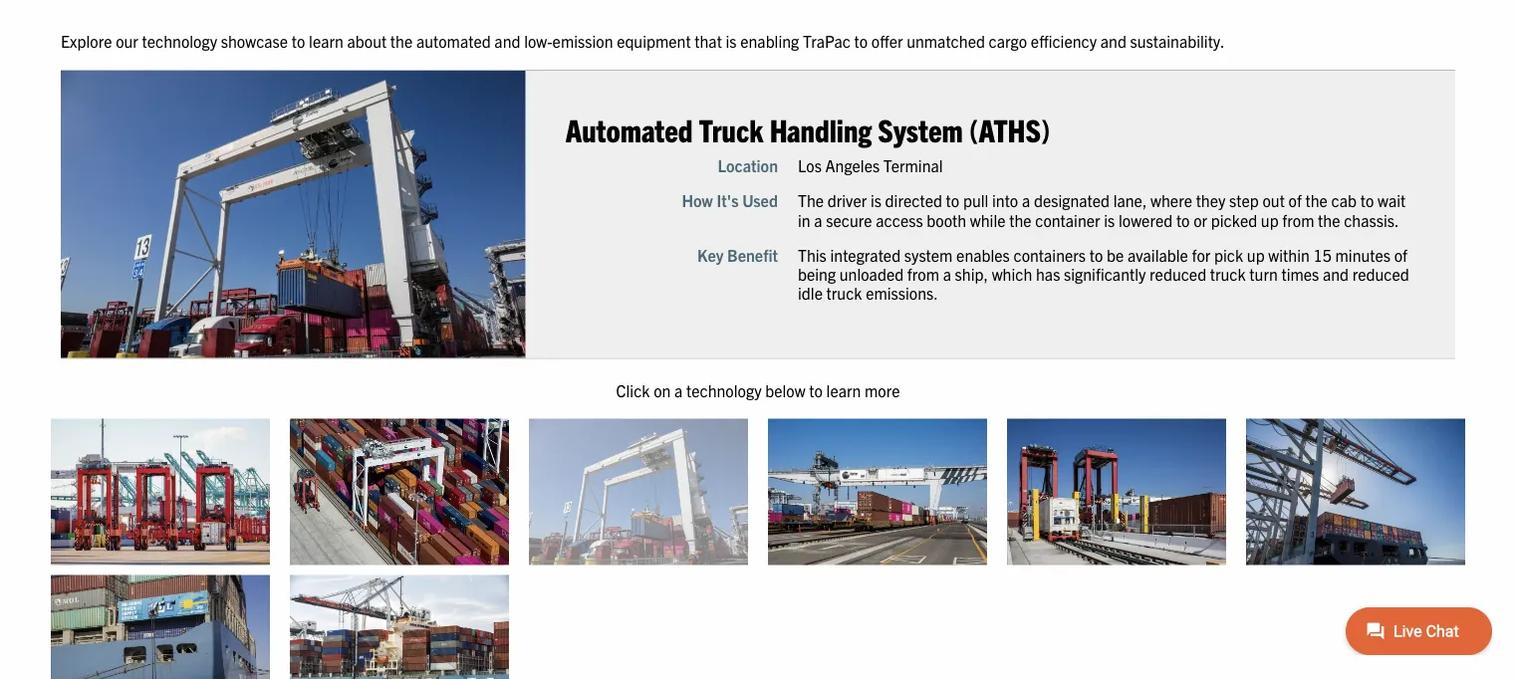Task type: locate. For each thing, give the bounding box(es) containing it.
a left ship,
[[944, 263, 952, 283]]

1 horizontal spatial from
[[1283, 209, 1315, 229]]

and left low-
[[495, 31, 521, 51]]

los
[[798, 155, 822, 175]]

1 horizontal spatial is
[[871, 190, 882, 210]]

from inside 'this integrated system enables containers to be available for pick up within 15 minutes of being unloaded from a ship, which has significantly reduced truck turn times and reduced idle truck emissions.'
[[908, 263, 940, 283]]

sustainability.
[[1131, 31, 1225, 51]]

enabling
[[741, 31, 800, 51]]

driver
[[828, 190, 867, 210]]

on
[[654, 380, 671, 400]]

15
[[1314, 244, 1332, 264]]

step
[[1230, 190, 1260, 210]]

0 horizontal spatial from
[[908, 263, 940, 283]]

minutes
[[1336, 244, 1391, 264]]

to right "cab"
[[1361, 190, 1375, 210]]

0 vertical spatial learn
[[309, 31, 344, 51]]

and inside 'this integrated system enables containers to be available for pick up within 15 minutes of being unloaded from a ship, which has significantly reduced truck turn times and reduced idle truck emissions.'
[[1324, 263, 1350, 283]]

equipment
[[617, 31, 691, 51]]

showcase
[[221, 31, 288, 51]]

up inside the driver is directed to pull into a designated lane, where they step out of the cab to wait in a secure access booth while the container is lowered to or picked up from the chassis.
[[1262, 209, 1279, 229]]

how
[[682, 190, 713, 210]]

0 horizontal spatial of
[[1289, 190, 1303, 210]]

reduced left pick
[[1150, 263, 1207, 283]]

is right that
[[726, 31, 737, 51]]

cab
[[1332, 190, 1358, 210]]

1 vertical spatial technology
[[687, 380, 762, 400]]

truck
[[1211, 263, 1247, 283], [827, 283, 863, 302]]

and right efficiency
[[1101, 31, 1127, 51]]

pick
[[1215, 244, 1244, 264]]

truck left 'turn'
[[1211, 263, 1247, 283]]

or
[[1194, 209, 1208, 229]]

this integrated system enables containers to be available for pick up within 15 minutes of being unloaded from a ship, which has significantly reduced truck turn times and reduced idle truck emissions.
[[798, 244, 1410, 302]]

lowered
[[1119, 209, 1173, 229]]

2 reduced from the left
[[1353, 263, 1410, 283]]

low-
[[524, 31, 553, 51]]

booth
[[927, 209, 967, 229]]

emission
[[553, 31, 613, 51]]

0 horizontal spatial reduced
[[1150, 263, 1207, 283]]

automated
[[566, 109, 693, 148]]

more
[[865, 380, 901, 400]]

learn left "about"
[[309, 31, 344, 51]]

learn left more
[[827, 380, 861, 400]]

up
[[1262, 209, 1279, 229], [1248, 244, 1265, 264]]

is up 'be' on the top
[[1105, 209, 1116, 229]]

of right minutes
[[1395, 244, 1408, 264]]

from left ship,
[[908, 263, 940, 283]]

truck right the idle
[[827, 283, 863, 302]]

click on a technology below to learn more
[[616, 380, 901, 400]]

the driver is directed to pull into a designated lane, where they step out of the cab to wait in a secure access booth while the container is lowered to or picked up from the chassis.
[[798, 190, 1407, 229]]

designated
[[1034, 190, 1110, 210]]

terminal
[[884, 155, 943, 175]]

of inside the driver is directed to pull into a designated lane, where they step out of the cab to wait in a secure access booth while the container is lowered to or picked up from the chassis.
[[1289, 190, 1303, 210]]

below
[[766, 380, 806, 400]]

which
[[992, 263, 1033, 283]]

where
[[1151, 190, 1193, 210]]

0 horizontal spatial is
[[726, 31, 737, 51]]

learn
[[309, 31, 344, 51], [827, 380, 861, 400]]

0 vertical spatial technology
[[142, 31, 217, 51]]

offer
[[872, 31, 904, 51]]

is
[[726, 31, 737, 51], [871, 190, 882, 210], [1105, 209, 1116, 229]]

it's
[[717, 190, 739, 210]]

secure
[[827, 209, 873, 229]]

within
[[1269, 244, 1310, 264]]

picked
[[1212, 209, 1258, 229]]

to
[[292, 31, 305, 51], [855, 31, 868, 51], [946, 190, 960, 210], [1361, 190, 1375, 210], [1177, 209, 1191, 229], [1090, 244, 1104, 264], [810, 380, 823, 400]]

reduced
[[1150, 263, 1207, 283], [1353, 263, 1410, 283]]

of right out at the right top
[[1289, 190, 1303, 210]]

0 horizontal spatial learn
[[309, 31, 344, 51]]

is right driver
[[871, 190, 882, 210]]

of
[[1289, 190, 1303, 210], [1395, 244, 1408, 264]]

of for minutes
[[1395, 244, 1408, 264]]

a right on
[[675, 380, 683, 400]]

0 horizontal spatial technology
[[142, 31, 217, 51]]

1 vertical spatial from
[[908, 263, 940, 283]]

reduced down chassis.
[[1353, 263, 1410, 283]]

1 horizontal spatial of
[[1395, 244, 1408, 264]]

from up within
[[1283, 209, 1315, 229]]

explore our technology showcase to learn about the automated and low-emission equipment that is enabling trapac to offer unmatched cargo efficiency and sustainability.
[[61, 31, 1225, 51]]

a
[[1023, 190, 1031, 210], [815, 209, 823, 229], [944, 263, 952, 283], [675, 380, 683, 400]]

wait
[[1378, 190, 1407, 210]]

technology right "our"
[[142, 31, 217, 51]]

up inside 'this integrated system enables containers to be available for pick up within 15 minutes of being unloaded from a ship, which has significantly reduced truck turn times and reduced idle truck emissions.'
[[1248, 244, 1265, 264]]

(aths)
[[970, 109, 1051, 148]]

up right pick
[[1248, 244, 1265, 264]]

1 vertical spatial of
[[1395, 244, 1408, 264]]

0 vertical spatial from
[[1283, 209, 1315, 229]]

directed
[[886, 190, 943, 210]]

automated truck handling system (aths)
[[566, 109, 1051, 148]]

integrated
[[831, 244, 901, 264]]

for
[[1193, 244, 1211, 264]]

up right the "step" on the top of page
[[1262, 209, 1279, 229]]

to left 'be' on the top
[[1090, 244, 1104, 264]]

0 vertical spatial up
[[1262, 209, 1279, 229]]

of inside 'this integrated system enables containers to be available for pick up within 15 minutes of being unloaded from a ship, which has significantly reduced truck turn times and reduced idle truck emissions.'
[[1395, 244, 1408, 264]]

times
[[1282, 263, 1320, 283]]

and
[[495, 31, 521, 51], [1101, 31, 1127, 51], [1324, 263, 1350, 283]]

0 horizontal spatial and
[[495, 31, 521, 51]]

technology
[[142, 31, 217, 51], [687, 380, 762, 400]]

2 horizontal spatial and
[[1324, 263, 1350, 283]]

unloaded
[[840, 263, 904, 283]]

benefit
[[728, 244, 778, 264]]

that
[[695, 31, 722, 51]]

1 horizontal spatial learn
[[827, 380, 861, 400]]

how it's used
[[682, 190, 778, 210]]

the
[[391, 31, 413, 51], [1306, 190, 1328, 210], [1010, 209, 1032, 229], [1319, 209, 1341, 229]]

a inside 'this integrated system enables containers to be available for pick up within 15 minutes of being unloaded from a ship, which has significantly reduced truck turn times and reduced idle truck emissions.'
[[944, 263, 952, 283]]

1 vertical spatial learn
[[827, 380, 861, 400]]

1 horizontal spatial reduced
[[1353, 263, 1410, 283]]

0 vertical spatial of
[[1289, 190, 1303, 210]]

to right showcase
[[292, 31, 305, 51]]

technology left below
[[687, 380, 762, 400]]

trapac los angeles automated stacking crane image
[[290, 419, 509, 566]]

1 vertical spatial up
[[1248, 244, 1265, 264]]

from
[[1283, 209, 1315, 229], [908, 263, 940, 283]]

to inside 'this integrated system enables containers to be available for pick up within 15 minutes of being unloaded from a ship, which has significantly reduced truck turn times and reduced idle truck emissions.'
[[1090, 244, 1104, 264]]

container
[[1036, 209, 1101, 229]]

and right times
[[1324, 263, 1350, 283]]



Task type: vqa. For each thing, say whether or not it's contained in the screenshot.
has
yes



Task type: describe. For each thing, give the bounding box(es) containing it.
the right the while
[[1010, 209, 1032, 229]]

lane,
[[1114, 190, 1148, 210]]

to left offer at the right top of page
[[855, 31, 868, 51]]

key benefit
[[698, 244, 778, 264]]

emissions.
[[866, 283, 939, 302]]

enables
[[957, 244, 1010, 264]]

has
[[1037, 263, 1061, 283]]

to right below
[[810, 380, 823, 400]]

our
[[116, 31, 138, 51]]

los angeles terminal
[[798, 155, 943, 175]]

they
[[1197, 190, 1226, 210]]

2 horizontal spatial is
[[1105, 209, 1116, 229]]

trapac
[[803, 31, 851, 51]]

automated
[[417, 31, 491, 51]]

available
[[1128, 244, 1189, 264]]

system
[[878, 109, 964, 148]]

while
[[971, 209, 1006, 229]]

into
[[993, 190, 1019, 210]]

1 reduced from the left
[[1150, 263, 1207, 283]]

system
[[905, 244, 953, 264]]

of for out
[[1289, 190, 1303, 210]]

the up 15
[[1319, 209, 1341, 229]]

1 horizontal spatial truck
[[1211, 263, 1247, 283]]

used
[[743, 190, 778, 210]]

out
[[1263, 190, 1286, 210]]

automated truck handling system (aths) main content
[[41, 28, 1517, 680]]

the right "about"
[[391, 31, 413, 51]]

idle
[[798, 283, 823, 302]]

the
[[798, 190, 824, 210]]

explore
[[61, 31, 112, 51]]

efficiency
[[1031, 31, 1097, 51]]

angeles
[[826, 155, 880, 175]]

unmatched
[[907, 31, 986, 51]]

ship,
[[955, 263, 989, 283]]

click
[[616, 380, 650, 400]]

a right in
[[815, 209, 823, 229]]

about
[[347, 31, 387, 51]]

to left 'pull'
[[946, 190, 960, 210]]

pull
[[964, 190, 989, 210]]

be
[[1107, 244, 1125, 264]]

key
[[698, 244, 724, 264]]

location
[[718, 155, 778, 175]]

handling
[[770, 109, 872, 148]]

significantly
[[1065, 263, 1147, 283]]

trapac los angeles automated straddle carrier image
[[51, 419, 270, 566]]

this
[[798, 244, 827, 264]]

turn
[[1250, 263, 1279, 283]]

chassis.
[[1345, 209, 1400, 229]]

cargo
[[989, 31, 1028, 51]]

truck
[[700, 109, 764, 148]]

a right into
[[1023, 190, 1031, 210]]

0 horizontal spatial truck
[[827, 283, 863, 302]]

1 horizontal spatial and
[[1101, 31, 1127, 51]]

containers
[[1014, 244, 1086, 264]]

being
[[798, 263, 836, 283]]

from inside the driver is directed to pull into a designated lane, where they step out of the cab to wait in a secure access booth while the container is lowered to or picked up from the chassis.
[[1283, 209, 1315, 229]]

access
[[876, 209, 924, 229]]

1 horizontal spatial technology
[[687, 380, 762, 400]]

to left the or
[[1177, 209, 1191, 229]]

in
[[798, 209, 811, 229]]

the left "cab"
[[1306, 190, 1328, 210]]



